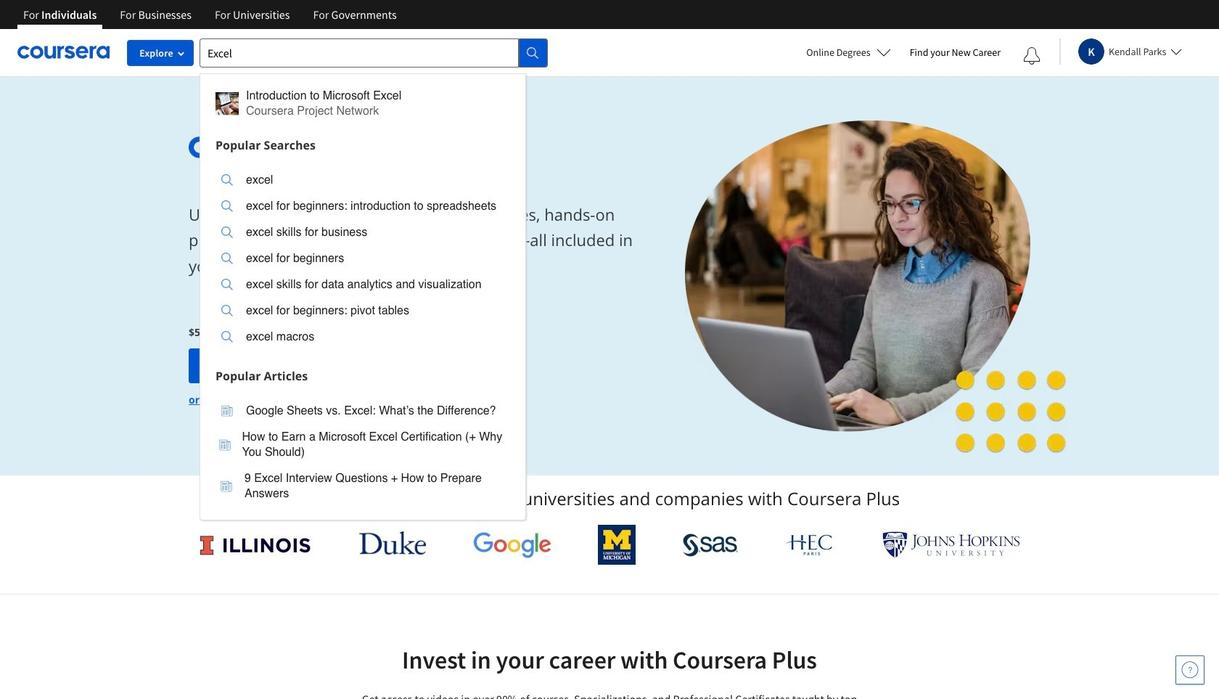 Task type: vqa. For each thing, say whether or not it's contained in the screenshot.
Start 7-day Free Trial button
no



Task type: describe. For each thing, give the bounding box(es) containing it.
hec paris image
[[785, 530, 836, 560]]

coursera plus image
[[189, 136, 410, 158]]

johns hopkins university image
[[883, 531, 1021, 558]]

What do you want to learn? text field
[[200, 38, 519, 67]]

1 list box from the top
[[200, 158, 526, 363]]



Task type: locate. For each thing, give the bounding box(es) containing it.
2 list box from the top
[[200, 389, 526, 519]]

help center image
[[1182, 661, 1199, 679]]

banner navigation
[[12, 0, 408, 29]]

sas image
[[683, 533, 738, 556]]

duke university image
[[359, 531, 426, 555]]

coursera image
[[17, 41, 110, 64]]

google image
[[473, 531, 551, 558]]

autocomplete results list box
[[200, 73, 526, 520]]

university of illinois at urbana-champaign image
[[199, 533, 312, 556]]

suggestion image image
[[216, 92, 239, 115], [221, 174, 233, 186], [221, 200, 233, 212], [221, 226, 233, 238], [221, 253, 233, 264], [221, 279, 233, 290], [221, 305, 233, 316], [221, 331, 233, 343], [221, 405, 233, 417], [219, 439, 231, 450], [221, 480, 232, 492]]

university of michigan image
[[598, 525, 636, 565]]

1 vertical spatial list box
[[200, 389, 526, 519]]

None search field
[[200, 38, 548, 520]]

0 vertical spatial list box
[[200, 158, 526, 363]]

list box
[[200, 158, 526, 363], [200, 389, 526, 519]]



